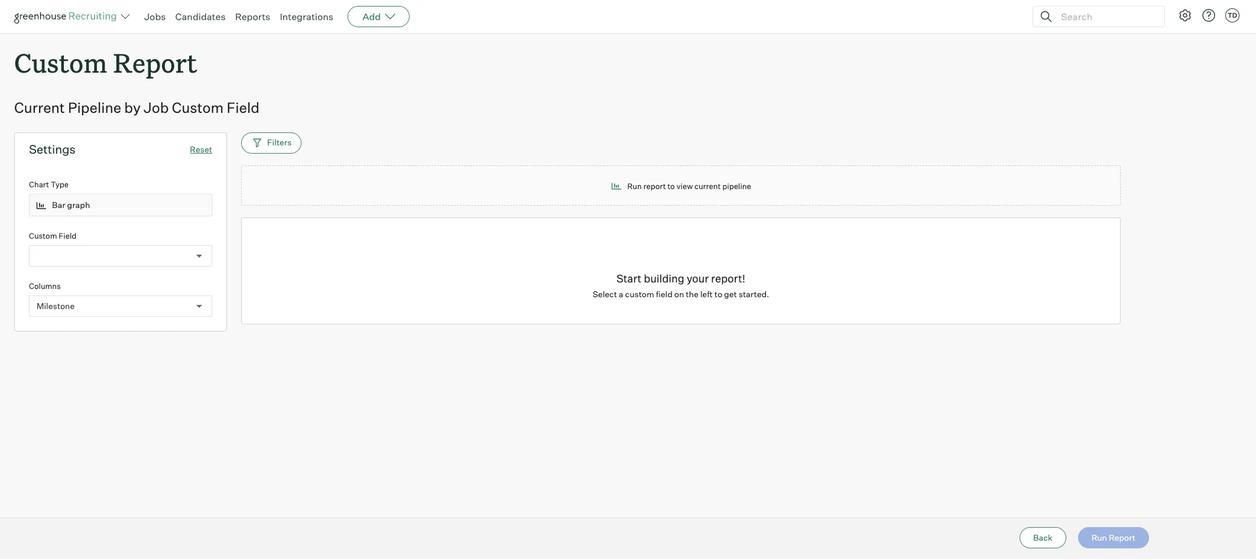 Task type: describe. For each thing, give the bounding box(es) containing it.
building
[[644, 272, 684, 285]]

add
[[362, 11, 381, 22]]

td
[[1228, 11, 1237, 20]]

greenhouse recruiting image
[[14, 9, 121, 24]]

chart
[[29, 180, 49, 189]]

custom
[[625, 289, 654, 299]]

integrations
[[280, 11, 334, 22]]

start
[[617, 272, 642, 285]]

filter image
[[251, 137, 261, 147]]

graph
[[67, 200, 90, 210]]

custom for custom report
[[14, 45, 107, 80]]

settings
[[29, 142, 76, 157]]

on
[[674, 289, 684, 299]]

jobs
[[144, 11, 166, 22]]

view
[[677, 181, 693, 191]]

candidates link
[[175, 11, 226, 22]]

start building your report! select a custom field on the left to get started.
[[593, 272, 769, 299]]

integrations link
[[280, 11, 334, 22]]

to inside start building your report! select a custom field on the left to get started.
[[715, 289, 722, 299]]

jobs link
[[144, 11, 166, 22]]

custom report
[[14, 45, 197, 80]]

filters
[[267, 137, 292, 147]]

left
[[700, 289, 713, 299]]

current
[[14, 99, 65, 117]]

pipeline
[[723, 181, 751, 191]]

milestone
[[37, 301, 75, 311]]

candidates
[[175, 11, 226, 22]]

select
[[593, 289, 617, 299]]

back
[[1033, 533, 1053, 543]]

current pipeline by job custom field
[[14, 99, 259, 117]]

by
[[124, 99, 141, 117]]



Task type: vqa. For each thing, say whether or not it's contained in the screenshot.
the left 2023
no



Task type: locate. For each thing, give the bounding box(es) containing it.
0 vertical spatial field
[[227, 99, 259, 117]]

columns
[[29, 281, 61, 291]]

run
[[627, 181, 642, 191]]

to
[[668, 181, 675, 191], [715, 289, 722, 299]]

reset
[[190, 144, 212, 154]]

1 vertical spatial custom
[[172, 99, 224, 117]]

0 horizontal spatial to
[[668, 181, 675, 191]]

custom for custom field
[[29, 231, 57, 240]]

add button
[[348, 6, 410, 27]]

to left view
[[668, 181, 675, 191]]

field up "filter" icon
[[227, 99, 259, 117]]

td button
[[1223, 6, 1242, 25]]

custom field
[[29, 231, 76, 240]]

report
[[113, 45, 197, 80]]

td button
[[1226, 8, 1240, 22]]

type
[[51, 180, 69, 189]]

0 horizontal spatial field
[[59, 231, 76, 240]]

field
[[656, 289, 673, 299]]

get
[[724, 289, 737, 299]]

custom down greenhouse recruiting image
[[14, 45, 107, 80]]

to right left
[[715, 289, 722, 299]]

back button
[[1020, 527, 1066, 549]]

bar
[[52, 200, 65, 210]]

0 vertical spatial custom
[[14, 45, 107, 80]]

configure image
[[1178, 8, 1192, 22]]

job
[[144, 99, 169, 117]]

custom
[[14, 45, 107, 80], [172, 99, 224, 117], [29, 231, 57, 240]]

1 horizontal spatial to
[[715, 289, 722, 299]]

a
[[619, 289, 623, 299]]

reports
[[235, 11, 270, 22]]

current
[[695, 181, 721, 191]]

Search text field
[[1058, 8, 1154, 25]]

started.
[[739, 289, 769, 299]]

the
[[686, 289, 699, 299]]

chart type
[[29, 180, 69, 189]]

run report to view current pipeline
[[627, 181, 751, 191]]

report
[[644, 181, 666, 191]]

1 vertical spatial field
[[59, 231, 76, 240]]

2 vertical spatial custom
[[29, 231, 57, 240]]

your
[[687, 272, 709, 285]]

reset link
[[190, 144, 212, 154]]

reports link
[[235, 11, 270, 22]]

field
[[227, 99, 259, 117], [59, 231, 76, 240]]

custom right job
[[172, 99, 224, 117]]

custom down bar
[[29, 231, 57, 240]]

pipeline
[[68, 99, 121, 117]]

field down bar graph
[[59, 231, 76, 240]]

1 horizontal spatial field
[[227, 99, 259, 117]]

bar graph
[[52, 200, 90, 210]]

1 vertical spatial to
[[715, 289, 722, 299]]

0 vertical spatial to
[[668, 181, 675, 191]]

report!
[[711, 272, 746, 285]]



